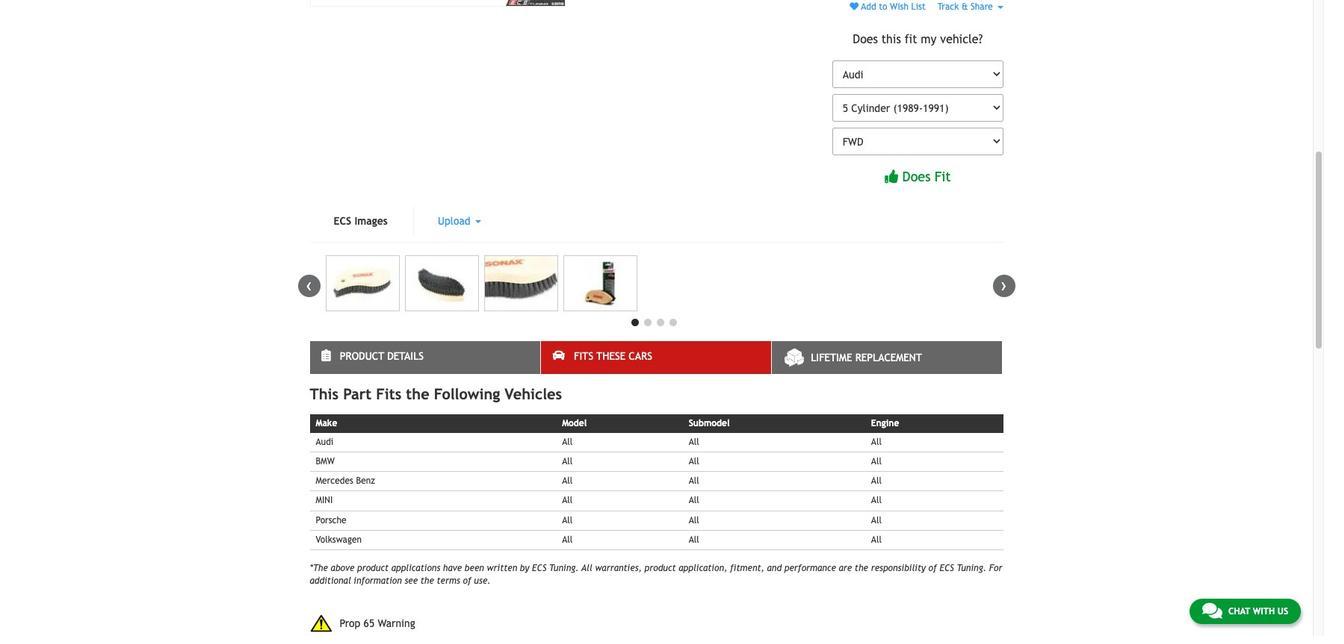 Task type: describe. For each thing, give the bounding box(es) containing it.
following
[[434, 386, 500, 403]]

heart image
[[850, 2, 859, 11]]

0 horizontal spatial fits
[[376, 386, 402, 403]]

2 horizontal spatial ecs
[[940, 563, 954, 574]]

terms
[[437, 576, 460, 587]]

track
[[938, 2, 959, 12]]

additional
[[310, 576, 351, 587]]

0 horizontal spatial of
[[463, 576, 471, 587]]

add
[[861, 2, 876, 12]]

0 horizontal spatial ecs
[[334, 215, 351, 227]]

warning
[[378, 618, 415, 630]]

chat with us
[[1229, 607, 1288, 617]]

does fit
[[903, 169, 951, 185]]

this part fits the following vehicles
[[310, 386, 562, 403]]

does this fit my vehicle?
[[853, 32, 983, 47]]

applications
[[391, 563, 440, 574]]

details
[[387, 350, 424, 362]]

performance
[[785, 563, 836, 574]]

us
[[1278, 607, 1288, 617]]

track & share button
[[938, 2, 1003, 12]]

2 vertical spatial the
[[421, 576, 434, 587]]

volkswagen
[[316, 535, 362, 545]]

replacement
[[855, 352, 922, 364]]

porsche
[[316, 515, 347, 526]]

does for does fit
[[903, 169, 931, 185]]

fitment,
[[730, 563, 765, 574]]

for
[[989, 563, 1003, 574]]

‹ link
[[298, 275, 320, 297]]

audi
[[316, 437, 334, 448]]

application,
[[679, 563, 727, 574]]

1 tuning. from the left
[[549, 563, 579, 574]]

make
[[316, 418, 337, 429]]

responsibility
[[871, 563, 926, 574]]

does for does this fit my vehicle?
[[853, 32, 878, 47]]

been
[[465, 563, 484, 574]]

vehicles
[[505, 386, 562, 403]]

submodel
[[689, 418, 730, 429]]

and
[[767, 563, 782, 574]]

bmw
[[316, 457, 335, 467]]

chat
[[1229, 607, 1250, 617]]

2 tuning. from the left
[[957, 563, 987, 574]]

prop 65 warning image
[[310, 615, 332, 633]]

my
[[921, 32, 937, 47]]

share
[[971, 2, 993, 12]]

fits these cars
[[574, 350, 652, 362]]

2 product from the left
[[645, 563, 676, 574]]

prop
[[340, 618, 361, 630]]

all inside *the above product applications have been written by                 ecs tuning. all warranties, product application, fitment,                 and performance are the responsibility of ecs tuning.                 for additional information see the terms of use.
[[581, 563, 593, 574]]

upload button
[[414, 206, 505, 236]]



Task type: locate. For each thing, give the bounding box(es) containing it.
does
[[853, 32, 878, 47], [903, 169, 931, 185]]

list
[[911, 2, 926, 12]]

track & share
[[938, 2, 996, 12]]

product up the information
[[357, 563, 389, 574]]

es#3559838 - 416741 - textile & leather brush - gently cleans textile, leather, and alcantara when used with a cleaning solution - sonax - audi bmw volkswagen mercedes benz mini porsche image
[[310, 0, 566, 7], [325, 255, 400, 312], [405, 255, 479, 312], [484, 255, 558, 312], [563, 255, 637, 312]]

warranties,
[[595, 563, 642, 574]]

of
[[929, 563, 937, 574], [463, 576, 471, 587]]

1 product from the left
[[357, 563, 389, 574]]

all
[[562, 437, 573, 448], [689, 437, 699, 448], [871, 437, 882, 448], [562, 457, 573, 467], [689, 457, 699, 467], [871, 457, 882, 467], [562, 476, 573, 487], [689, 476, 699, 487], [871, 476, 882, 487], [562, 496, 573, 506], [689, 496, 699, 506], [871, 496, 882, 506], [562, 515, 573, 526], [689, 515, 699, 526], [871, 515, 882, 526], [562, 535, 573, 545], [689, 535, 699, 545], [871, 535, 882, 545], [581, 563, 593, 574]]

product
[[357, 563, 389, 574], [645, 563, 676, 574]]

add to wish list
[[859, 2, 926, 12]]

product details
[[340, 350, 424, 362]]

‹
[[306, 275, 312, 295]]

fits
[[574, 350, 594, 362], [376, 386, 402, 403]]

the down product details 'link'
[[406, 386, 429, 403]]

1 horizontal spatial product
[[645, 563, 676, 574]]

does left this
[[853, 32, 878, 47]]

does right thumbs up image
[[903, 169, 931, 185]]

tuning. left for
[[957, 563, 987, 574]]

this
[[882, 32, 901, 47]]

1 horizontal spatial ecs
[[532, 563, 547, 574]]

fits left the these on the bottom left
[[574, 350, 594, 362]]

ecs images link
[[310, 206, 412, 236]]

benz
[[356, 476, 375, 487]]

0 horizontal spatial product
[[357, 563, 389, 574]]

by
[[520, 563, 529, 574]]

engine
[[871, 418, 899, 429]]

1 horizontal spatial of
[[929, 563, 937, 574]]

model
[[562, 418, 587, 429]]

1 vertical spatial the
[[855, 563, 868, 574]]

ecs
[[334, 215, 351, 227], [532, 563, 547, 574], [940, 563, 954, 574]]

1 vertical spatial of
[[463, 576, 471, 587]]

with
[[1253, 607, 1275, 617]]

›
[[1001, 275, 1007, 295]]

above
[[331, 563, 355, 574]]

0 vertical spatial the
[[406, 386, 429, 403]]

lifetime replacement
[[811, 352, 922, 364]]

fit
[[935, 169, 951, 185]]

information
[[354, 576, 402, 587]]

comments image
[[1202, 602, 1223, 620]]

cars
[[629, 350, 652, 362]]

these
[[597, 350, 626, 362]]

*the
[[310, 563, 328, 574]]

0 vertical spatial does
[[853, 32, 878, 47]]

product right warranties,
[[645, 563, 676, 574]]

the right see
[[421, 576, 434, 587]]

of down been
[[463, 576, 471, 587]]

product
[[340, 350, 384, 362]]

&
[[962, 2, 968, 12]]

of right responsibility
[[929, 563, 937, 574]]

› link
[[993, 275, 1015, 297]]

this
[[310, 386, 339, 403]]

tuning. right the "by"
[[549, 563, 579, 574]]

written
[[487, 563, 517, 574]]

1 vertical spatial does
[[903, 169, 931, 185]]

add to wish list link
[[850, 2, 926, 12]]

mini
[[316, 496, 333, 506]]

1 horizontal spatial does
[[903, 169, 931, 185]]

1 horizontal spatial fits
[[574, 350, 594, 362]]

0 horizontal spatial tuning.
[[549, 563, 579, 574]]

prop 65 warning
[[340, 618, 415, 630]]

chat with us link
[[1190, 599, 1301, 625]]

lifetime replacement link
[[772, 341, 1003, 374]]

the right are
[[855, 563, 868, 574]]

*the above product applications have been written by                 ecs tuning. all warranties, product application, fitment,                 and performance are the responsibility of ecs tuning.                 for additional information see the terms of use.
[[310, 563, 1003, 587]]

fit
[[905, 32, 917, 47]]

see
[[405, 576, 418, 587]]

fits these cars link
[[541, 341, 771, 374]]

are
[[839, 563, 852, 574]]

thumbs up image
[[885, 170, 898, 183]]

1 horizontal spatial tuning.
[[957, 563, 987, 574]]

the
[[406, 386, 429, 403], [855, 563, 868, 574], [421, 576, 434, 587]]

fits right part
[[376, 386, 402, 403]]

to
[[879, 2, 887, 12]]

mercedes benz
[[316, 476, 375, 487]]

product details link
[[310, 341, 540, 374]]

0 horizontal spatial does
[[853, 32, 878, 47]]

ecs images
[[334, 215, 388, 227]]

ecs right responsibility
[[940, 563, 954, 574]]

0 vertical spatial fits
[[574, 350, 594, 362]]

upload
[[438, 215, 474, 227]]

images
[[355, 215, 388, 227]]

mercedes
[[316, 476, 353, 487]]

1 vertical spatial fits
[[376, 386, 402, 403]]

have
[[443, 563, 462, 574]]

0 vertical spatial of
[[929, 563, 937, 574]]

65
[[364, 618, 375, 630]]

part
[[343, 386, 372, 403]]

use.
[[474, 576, 491, 587]]

wish
[[890, 2, 909, 12]]

tuning.
[[549, 563, 579, 574], [957, 563, 987, 574]]

ecs left images
[[334, 215, 351, 227]]

lifetime
[[811, 352, 852, 364]]

vehicle?
[[940, 32, 983, 47]]

ecs right the "by"
[[532, 563, 547, 574]]



Task type: vqa. For each thing, say whether or not it's contained in the screenshot.
MAY to the right
no



